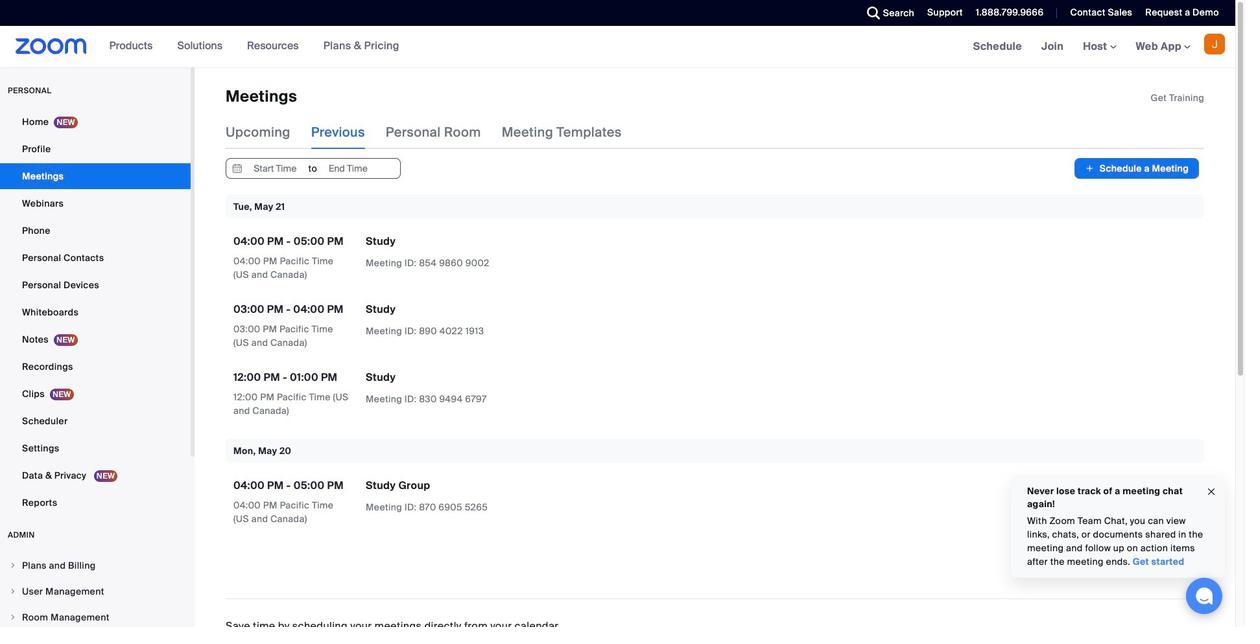 Task type: locate. For each thing, give the bounding box(es) containing it.
report image for the study group element
[[765, 484, 775, 494]]

2 vertical spatial study element
[[366, 371, 396, 385]]

1 vertical spatial study element
[[366, 303, 396, 317]]

menu item
[[0, 554, 191, 578], [0, 580, 191, 604], [0, 606, 191, 628]]

Date Range Picker End field
[[318, 159, 378, 179]]

report image
[[765, 376, 775, 386]]

report image
[[765, 240, 775, 250], [765, 308, 775, 318], [765, 484, 775, 494]]

close image
[[1206, 485, 1217, 500]]

1 vertical spatial menu item
[[0, 580, 191, 604]]

0 vertical spatial study element
[[366, 235, 396, 249]]

right image for second menu item from the bottom of the admin menu menu
[[9, 588, 17, 596]]

0 vertical spatial menu item
[[0, 554, 191, 578]]

right image for 1st menu item from the bottom of the admin menu menu
[[9, 614, 17, 622]]

right image
[[9, 588, 17, 596], [9, 614, 17, 622]]

1 report image from the top
[[765, 240, 775, 250]]

3 report image from the top
[[765, 484, 775, 494]]

profile picture image
[[1204, 34, 1225, 54]]

report image for second study element from the bottom of the page
[[765, 308, 775, 318]]

2 report image from the top
[[765, 308, 775, 318]]

0 vertical spatial report image
[[765, 240, 775, 250]]

study element
[[366, 235, 396, 249], [366, 303, 396, 317], [366, 371, 396, 385]]

3 menu item from the top
[[0, 606, 191, 628]]

1 vertical spatial right image
[[9, 614, 17, 622]]

2 right image from the top
[[9, 614, 17, 622]]

banner
[[0, 26, 1235, 68]]

open chat image
[[1195, 588, 1213, 606]]

3 study element from the top
[[366, 371, 396, 385]]

admin menu menu
[[0, 554, 191, 628]]

application for second study element from the bottom of the page report icon
[[366, 303, 593, 350]]

application
[[1151, 91, 1204, 104], [366, 235, 593, 282], [366, 303, 593, 350], [366, 371, 593, 418], [366, 479, 593, 526]]

study group element
[[366, 479, 430, 493]]

1 vertical spatial report image
[[765, 308, 775, 318]]

0 vertical spatial right image
[[9, 588, 17, 596]]

2 vertical spatial menu item
[[0, 606, 191, 628]]

2 vertical spatial report image
[[765, 484, 775, 494]]

Date Range Picker Start field
[[245, 159, 305, 179]]

1 right image from the top
[[9, 588, 17, 596]]

application for report image
[[366, 371, 593, 418]]



Task type: describe. For each thing, give the bounding box(es) containing it.
product information navigation
[[87, 26, 409, 67]]

right image
[[9, 562, 17, 570]]

tabs of meeting tab list
[[226, 116, 643, 149]]

zoom logo image
[[16, 38, 87, 54]]

date image
[[230, 159, 245, 179]]

1 menu item from the top
[[0, 554, 191, 578]]

2 study element from the top
[[366, 303, 396, 317]]

add image
[[1085, 162, 1095, 175]]

meetings navigation
[[963, 26, 1235, 68]]

2 menu item from the top
[[0, 580, 191, 604]]

application for the study group element's report icon
[[366, 479, 593, 526]]

personal menu menu
[[0, 109, 191, 517]]

1 study element from the top
[[366, 235, 396, 249]]



Task type: vqa. For each thing, say whether or not it's contained in the screenshot.
topmost right image
yes



